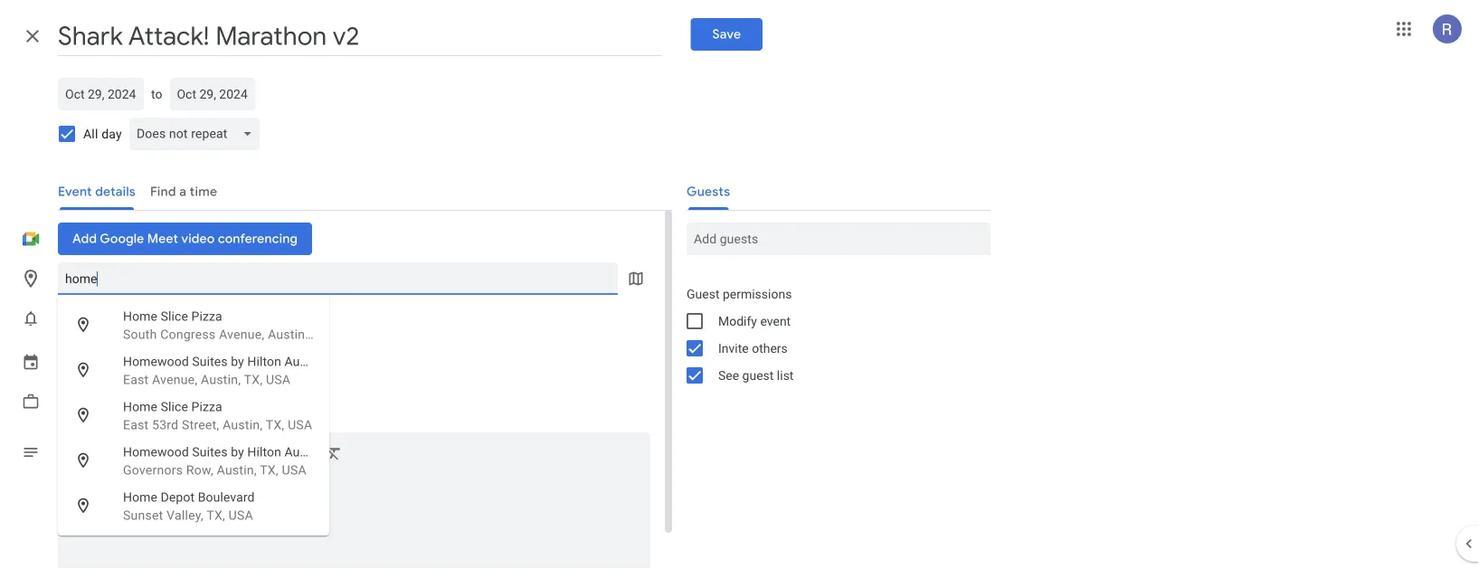 Task type: vqa. For each thing, say whether or not it's contained in the screenshot.
20 element
no



Task type: locate. For each thing, give the bounding box(es) containing it.
hilton left austin in the bottom of the page
[[247, 354, 281, 369]]

tx, left the insert link "image"
[[260, 463, 279, 478]]

avenue, inside home slice pizza south congress avenue, austin, tx, usa
[[219, 327, 265, 342]]

home inside home slice pizza south congress avenue, austin, tx, usa
[[123, 309, 158, 324]]

east inside homewood suites by hilton austin downtown east avenue, austin, tx, usa
[[123, 372, 149, 387]]

suites up 'row,'
[[192, 445, 228, 459]]

homewood
[[123, 354, 189, 369], [123, 445, 189, 459]]

1 home from the top
[[123, 309, 158, 324]]

by inside homewood suites by hilton austin-south/airport governors row, austin, tx, usa
[[231, 445, 244, 459]]

suites for row,
[[192, 445, 228, 459]]

save button
[[691, 18, 763, 51]]

slice up the 53rd
[[161, 399, 188, 414]]

usa inside homewood suites by hilton austin downtown east avenue, austin, tx, usa
[[266, 372, 291, 387]]

home slice pizza east 53rd street, austin, tx, usa
[[123, 399, 313, 432]]

numbered list image
[[219, 444, 237, 466]]

2 pizza from the top
[[191, 399, 222, 414]]

austin,
[[268, 327, 308, 342], [201, 372, 241, 387], [223, 417, 263, 432], [217, 463, 257, 478]]

pizza inside home slice pizza east 53rd street, austin, tx, usa
[[191, 399, 222, 414]]

option
[[58, 295, 358, 348], [58, 340, 385, 393], [58, 386, 329, 438], [58, 431, 403, 483], [58, 476, 329, 528]]

homewood inside homewood suites by hilton austin downtown east avenue, austin, tx, usa
[[123, 354, 189, 369]]

avenue, inside homewood suites by hilton austin downtown east avenue, austin, tx, usa
[[152, 372, 198, 387]]

add
[[58, 312, 82, 328]]

home for east
[[123, 399, 158, 414]]

2 east from the top
[[123, 417, 149, 432]]

None field
[[129, 118, 267, 150]]

austin, up the numbered list image
[[223, 417, 263, 432]]

slice inside home slice pizza east 53rd street, austin, tx, usa
[[161, 399, 188, 414]]

hilton for austin
[[247, 354, 281, 369]]

homewood down south
[[123, 354, 189, 369]]

by down home slice pizza south congress avenue, austin, tx, usa
[[231, 354, 244, 369]]

home inside home slice pizza east 53rd street, austin, tx, usa
[[123, 399, 158, 414]]

suites down congress on the bottom left of page
[[192, 354, 228, 369]]

usa up austin-
[[288, 417, 313, 432]]

Description text field
[[58, 480, 651, 569]]

bold image
[[113, 444, 131, 466]]

tx, up 'bulleted list' image at the left bottom of the page
[[266, 417, 285, 432]]

usa down austin in the bottom of the page
[[266, 372, 291, 387]]

0 vertical spatial suites
[[192, 354, 228, 369]]

2 homewood from the top
[[123, 445, 189, 459]]

slice for congress
[[161, 309, 188, 324]]

hilton
[[247, 354, 281, 369], [247, 445, 281, 459]]

tx, up austin in the bottom of the page
[[311, 327, 330, 342]]

1 pizza from the top
[[191, 309, 222, 324]]

1 suites from the top
[[192, 354, 228, 369]]

congress
[[160, 327, 216, 342]]

austin, up home slice pizza east 53rd street, austin, tx, usa
[[201, 372, 241, 387]]

home for sunset
[[123, 490, 158, 505]]

1 homewood from the top
[[123, 354, 189, 369]]

1 slice from the top
[[161, 309, 188, 324]]

hilton inside homewood suites by hilton austin downtown east avenue, austin, tx, usa
[[247, 354, 281, 369]]

by inside homewood suites by hilton austin downtown east avenue, austin, tx, usa
[[231, 354, 244, 369]]

permissions
[[723, 286, 792, 301]]

hilton inside homewood suites by hilton austin-south/airport governors row, austin, tx, usa
[[247, 445, 281, 459]]

pizza
[[191, 309, 222, 324], [191, 399, 222, 414]]

0 vertical spatial avenue,
[[219, 327, 265, 342]]

home for south
[[123, 309, 158, 324]]

hilton for austin-
[[247, 445, 281, 459]]

option containing homewood suites by hilton austin downtown
[[58, 340, 385, 393]]

2 hilton from the top
[[247, 445, 281, 459]]

home up sunset
[[123, 490, 158, 505]]

location list box
[[58, 295, 403, 536]]

austin, up austin in the bottom of the page
[[268, 327, 308, 342]]

pizza up congress on the bottom left of page
[[191, 309, 222, 324]]

homewood up "governors"
[[123, 445, 189, 459]]

1 horizontal spatial avenue,
[[219, 327, 265, 342]]

austin, up the boulevard
[[217, 463, 257, 478]]

avenue, up the 53rd
[[152, 372, 198, 387]]

east down anderson
[[123, 372, 149, 387]]

1 vertical spatial avenue,
[[152, 372, 198, 387]]

2 vertical spatial home
[[123, 490, 158, 505]]

invite
[[719, 341, 749, 356]]

1 vertical spatial pizza
[[191, 399, 222, 414]]

usa inside home slice pizza east 53rd street, austin, tx, usa
[[288, 417, 313, 432]]

usa
[[333, 327, 358, 342], [266, 372, 291, 387], [288, 417, 313, 432], [282, 463, 307, 478], [229, 508, 253, 523]]

valley,
[[167, 508, 204, 523]]

home
[[123, 309, 158, 324], [123, 399, 158, 414], [123, 490, 158, 505]]

home slice pizza south congress avenue, austin, tx, usa
[[123, 309, 358, 342]]

1 vertical spatial by
[[231, 445, 244, 459]]

pizza for street,
[[191, 399, 222, 414]]

invite others
[[719, 341, 788, 356]]

Location text field
[[65, 262, 611, 295]]

downtown
[[324, 354, 385, 369]]

pizza inside home slice pizza south congress avenue, austin, tx, usa
[[191, 309, 222, 324]]

austin-
[[285, 445, 325, 459]]

underline image
[[178, 444, 196, 466]]

suites
[[192, 354, 228, 369], [192, 445, 228, 459]]

tx,
[[311, 327, 330, 342], [244, 372, 263, 387], [266, 417, 285, 432], [260, 463, 279, 478], [207, 508, 225, 523]]

1 by from the top
[[231, 354, 244, 369]]

by
[[231, 354, 244, 369], [231, 445, 244, 459]]

4 option from the top
[[58, 431, 403, 483]]

3 option from the top
[[58, 386, 329, 438]]

0 vertical spatial east
[[123, 372, 149, 387]]

0 vertical spatial homewood
[[123, 354, 189, 369]]

tx, down the boulevard
[[207, 508, 225, 523]]

east
[[123, 372, 149, 387], [123, 417, 149, 432]]

suites inside homewood suites by hilton austin-south/airport governors row, austin, tx, usa
[[192, 445, 228, 459]]

notification
[[86, 312, 155, 328]]

usa down austin-
[[282, 463, 307, 478]]

3 home from the top
[[123, 490, 158, 505]]

1 vertical spatial slice
[[161, 399, 188, 414]]

add notification button
[[51, 299, 162, 342]]

boulevard
[[198, 490, 255, 505]]

option containing home depot boulevard
[[58, 476, 329, 528]]

remove formatting image
[[325, 444, 343, 466]]

modify
[[719, 314, 757, 328]]

home depot boulevard sunset valley, tx, usa
[[123, 490, 255, 523]]

home up south
[[123, 309, 158, 324]]

usa down the boulevard
[[229, 508, 253, 523]]

slice up congress on the bottom left of page
[[161, 309, 188, 324]]

avenue, up homewood suites by hilton austin downtown east avenue, austin, tx, usa
[[219, 327, 265, 342]]

2 suites from the top
[[192, 445, 228, 459]]

austin, inside homewood suites by hilton austin-south/airport governors row, austin, tx, usa
[[217, 463, 257, 478]]

homewood for governors
[[123, 445, 189, 459]]

Guests text field
[[694, 223, 984, 255]]

2 slice from the top
[[161, 399, 188, 414]]

suites for avenue,
[[192, 354, 228, 369]]

1 east from the top
[[123, 372, 149, 387]]

2 home from the top
[[123, 399, 158, 414]]

slice
[[161, 309, 188, 324], [161, 399, 188, 414]]

1 vertical spatial east
[[123, 417, 149, 432]]

avenue,
[[219, 327, 265, 342], [152, 372, 198, 387]]

suites inside homewood suites by hilton austin downtown east avenue, austin, tx, usa
[[192, 354, 228, 369]]

insert link image
[[292, 444, 310, 466]]

south/airport
[[325, 445, 403, 459]]

hilton right the numbered list image
[[247, 445, 281, 459]]

1 vertical spatial suites
[[192, 445, 228, 459]]

all
[[83, 126, 98, 141]]

depot
[[161, 490, 195, 505]]

2 option from the top
[[58, 340, 385, 393]]

south
[[123, 327, 157, 342]]

0 horizontal spatial avenue,
[[152, 372, 198, 387]]

pizza up street,
[[191, 399, 222, 414]]

5 option from the top
[[58, 476, 329, 528]]

End date text field
[[177, 83, 248, 105]]

2 by from the top
[[231, 445, 244, 459]]

1 vertical spatial homewood
[[123, 445, 189, 459]]

governors
[[123, 463, 183, 478]]

slice inside home slice pizza south congress avenue, austin, tx, usa
[[161, 309, 188, 324]]

by left 'bulleted list' image at the left bottom of the page
[[231, 445, 244, 459]]

row,
[[186, 463, 213, 478]]

0 vertical spatial slice
[[161, 309, 188, 324]]

1 vertical spatial hilton
[[247, 445, 281, 459]]

ruby
[[58, 355, 86, 369]]

0 vertical spatial pizza
[[191, 309, 222, 324]]

by for row,
[[231, 445, 244, 459]]

homewood inside homewood suites by hilton austin-south/airport governors row, austin, tx, usa
[[123, 445, 189, 459]]

0 vertical spatial home
[[123, 309, 158, 324]]

austin
[[285, 354, 321, 369]]

1 hilton from the top
[[247, 354, 281, 369]]

group
[[672, 281, 991, 389]]

tx, up home slice pizza east 53rd street, austin, tx, usa
[[244, 372, 263, 387]]

home up the 53rd
[[123, 399, 158, 414]]

guest
[[687, 286, 720, 301]]

homewood for east
[[123, 354, 189, 369]]

1 vertical spatial home
[[123, 399, 158, 414]]

tx, inside homewood suites by hilton austin-south/airport governors row, austin, tx, usa
[[260, 463, 279, 478]]

0 vertical spatial by
[[231, 354, 244, 369]]

0 vertical spatial hilton
[[247, 354, 281, 369]]

usa up downtown
[[333, 327, 358, 342]]

home inside home depot boulevard sunset valley, tx, usa
[[123, 490, 158, 505]]

ruby anderson
[[58, 355, 143, 369]]

east left the 53rd
[[123, 417, 149, 432]]



Task type: describe. For each thing, give the bounding box(es) containing it.
see guest list
[[719, 368, 794, 383]]

pizza for avenue,
[[191, 309, 222, 324]]

see
[[719, 368, 739, 383]]

homewood suites by hilton austin-south/airport governors row, austin, tx, usa
[[123, 445, 403, 478]]

modify event
[[719, 314, 791, 328]]

tx, inside home slice pizza east 53rd street, austin, tx, usa
[[266, 417, 285, 432]]

by for avenue,
[[231, 354, 244, 369]]

add notification
[[58, 312, 155, 328]]

sunset
[[123, 508, 163, 523]]

austin, inside homewood suites by hilton austin downtown east avenue, austin, tx, usa
[[201, 372, 241, 387]]

1 option from the top
[[58, 295, 358, 348]]

east inside home slice pizza east 53rd street, austin, tx, usa
[[123, 417, 149, 432]]

bulleted list image
[[252, 444, 270, 466]]

anderson
[[89, 355, 143, 369]]

option containing homewood suites by hilton austin-south/airport
[[58, 431, 403, 483]]

to
[[151, 86, 162, 101]]

homewood suites by hilton austin downtown east avenue, austin, tx, usa
[[123, 354, 385, 387]]

austin, inside home slice pizza south congress avenue, austin, tx, usa
[[268, 327, 308, 342]]

guest
[[743, 368, 774, 383]]

53rd
[[152, 417, 179, 432]]

usa inside home depot boulevard sunset valley, tx, usa
[[229, 508, 253, 523]]

formatting options toolbar
[[58, 433, 651, 476]]

event
[[761, 314, 791, 328]]

tx, inside home depot boulevard sunset valley, tx, usa
[[207, 508, 225, 523]]

day
[[102, 126, 122, 141]]

group containing guest permissions
[[672, 281, 991, 389]]

guest permissions
[[687, 286, 792, 301]]

list
[[777, 368, 794, 383]]

save
[[713, 26, 741, 43]]

usa inside homewood suites by hilton austin-south/airport governors row, austin, tx, usa
[[282, 463, 307, 478]]

street,
[[182, 417, 219, 432]]

Start date text field
[[65, 83, 137, 105]]

Title text field
[[58, 16, 662, 56]]

others
[[752, 341, 788, 356]]

usa inside home slice pizza south congress avenue, austin, tx, usa
[[333, 327, 358, 342]]

slice for 53rd
[[161, 399, 188, 414]]

tx, inside home slice pizza south congress avenue, austin, tx, usa
[[311, 327, 330, 342]]

tx, inside homewood suites by hilton austin downtown east avenue, austin, tx, usa
[[244, 372, 263, 387]]

all day
[[83, 126, 122, 141]]

italic image
[[146, 444, 164, 466]]

austin, inside home slice pizza east 53rd street, austin, tx, usa
[[223, 417, 263, 432]]



